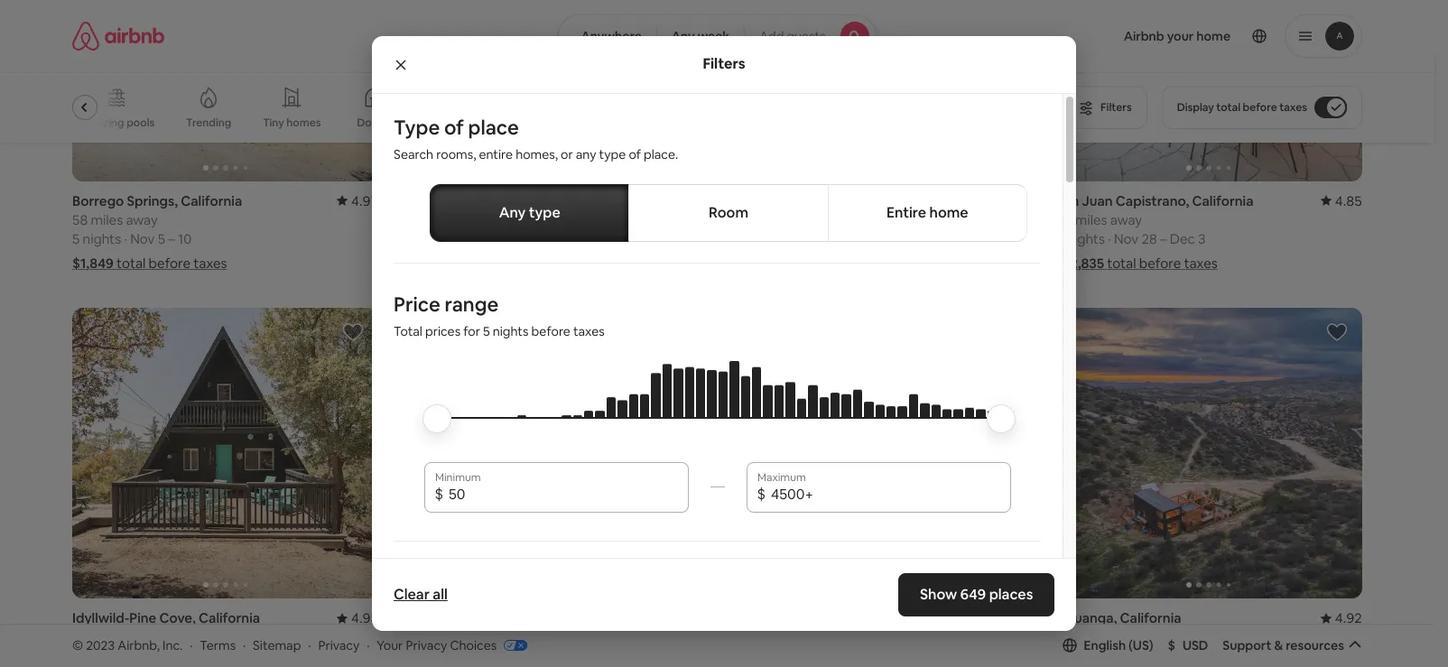 Task type: describe. For each thing, give the bounding box(es) containing it.
english (us) button
[[1063, 637, 1154, 654]]

taxes inside "tecate, mexico 37 miles away 5 nights · nov 5 – 10 $1,307 total before taxes"
[[521, 255, 554, 272]]

usd
[[1183, 637, 1209, 654]]

english (us)
[[1084, 637, 1154, 654]]

miles inside the 33 miles away 5 nights · nov 5 – 10
[[747, 629, 779, 646]]

nov inside san juan capistrano, california 60 miles away 5 nights · nov 28 – dec 3 $12,835 total before taxes
[[1114, 230, 1139, 247]]

nov inside the 33 miles away 5 nights · nov 5 – 10
[[786, 648, 811, 665]]

any week
[[672, 28, 730, 44]]

– inside idyllwild-pine cove, california 77 miles away 5 nights · dec 3 – 8 $2,802 total before taxes
[[825, 230, 832, 247]]

4.95
[[351, 610, 379, 627]]

california for idyllwild-pine cove, california 76 miles away 5 nights · nov 9 – 14
[[199, 610, 260, 627]]

– inside the 33 miles away 5 nights · nov 5 – 10
[[824, 648, 831, 665]]

rooms,
[[436, 146, 476, 163]]

· inside idyllwild-pine cove, california 76 miles away 5 nights · nov 9 – 14
[[124, 648, 127, 665]]

14 inside 40 miles away 5 nights · nov 14 – 19
[[486, 648, 499, 665]]

miles inside aguanga, california 56 miles away 5 nights · nov 5 – 10
[[1075, 629, 1107, 646]]

or
[[561, 146, 573, 163]]

before inside idyllwild-pine cove, california 77 miles away 5 nights · dec 3 – 8 $2,802 total before taxes
[[806, 255, 848, 272]]

before inside price range total prices for 5 nights before taxes
[[532, 323, 571, 340]]

nov inside 40 miles away 5 nights · nov 14 – 19
[[458, 648, 483, 665]]

total inside "tecate, mexico 37 miles away 5 nights · nov 5 – 10 $1,307 total before taxes"
[[444, 255, 473, 272]]

33
[[728, 629, 744, 646]]

add guests button
[[744, 14, 877, 58]]

10 inside aguanga, california 56 miles away 5 nights · nov 5 – 10
[[1162, 648, 1176, 665]]

40
[[400, 629, 416, 646]]

your privacy choices
[[377, 637, 497, 654]]

domes
[[357, 116, 393, 130]]

add
[[760, 28, 784, 44]]

support
[[1223, 637, 1272, 654]]

56
[[1057, 629, 1072, 646]]

inc.
[[163, 637, 183, 654]]

any
[[576, 146, 597, 163]]

tecate,
[[400, 192, 447, 209]]

60
[[1057, 211, 1073, 228]]

$1,849
[[72, 255, 114, 272]]

group containing national parks
[[72, 72, 1071, 143]]

san
[[1057, 192, 1080, 209]]

amazing pools
[[79, 116, 155, 130]]

nights inside 40 miles away 5 nights · nov 14 – 19
[[411, 648, 449, 665]]

display
[[1177, 100, 1215, 115]]

taxes inside idyllwild-pine cove, california 77 miles away 5 nights · dec 3 – 8 $2,802 total before taxes
[[851, 255, 885, 272]]

prices
[[425, 323, 461, 340]]

4.99 out of 5 average rating image
[[993, 192, 1035, 209]]

nights inside aguanga, california 56 miles away 5 nights · nov 5 – 10
[[1067, 648, 1105, 665]]

parks
[[554, 115, 582, 130]]

california for idyllwild-pine cove, california 77 miles away 5 nights · dec 3 – 8 $2,802 total before taxes
[[855, 192, 916, 209]]

pine for dec
[[786, 192, 813, 209]]

homes,
[[516, 146, 558, 163]]

nov inside idyllwild-pine cove, california 76 miles away 5 nights · nov 9 – 14
[[130, 648, 155, 665]]

4.92
[[1336, 610, 1363, 627]]

before inside the borrego springs, california 58 miles away 5 nights · nov 5 – 10 $1,849 total before taxes
[[149, 255, 191, 272]]

76
[[72, 629, 87, 646]]

nights inside "tecate, mexico 37 miles away 5 nights · nov 5 – 10 $1,307 total before taxes"
[[411, 230, 449, 247]]

mexico
[[450, 192, 496, 209]]

taxes inside the borrego springs, california 58 miles away 5 nights · nov 5 – 10 $1,849 total before taxes
[[194, 255, 227, 272]]

guests
[[787, 28, 826, 44]]

group inside filters dialog
[[372, 542, 1063, 667]]

california inside aguanga, california 56 miles away 5 nights · nov 5 – 10
[[1120, 610, 1182, 627]]

none search field containing anywhere
[[559, 14, 877, 58]]

tiny
[[263, 116, 284, 130]]

5 inside 40 miles away 5 nights · nov 14 – 19
[[400, 648, 408, 665]]

5.0
[[1016, 610, 1035, 627]]

away inside the 33 miles away 5 nights · nov 5 – 10
[[782, 629, 814, 646]]

aguanga,
[[1057, 610, 1118, 627]]

$ for $ text field
[[435, 485, 443, 504]]

40 miles away 5 nights · nov 14 – 19
[[400, 629, 526, 665]]

clear
[[394, 585, 430, 604]]

price
[[394, 292, 441, 317]]

10 inside "tecate, mexico 37 miles away 5 nights · nov 5 – 10 $1,307 total before taxes"
[[506, 230, 520, 247]]

· inside the 33 miles away 5 nights · nov 5 – 10
[[780, 648, 783, 665]]

any week button
[[656, 14, 745, 58]]

before inside san juan capistrano, california 60 miles away 5 nights · nov 28 – dec 3 $12,835 total before taxes
[[1140, 255, 1182, 272]]

nov inside "tecate, mexico 37 miles away 5 nights · nov 5 – 10 $1,307 total before taxes"
[[458, 230, 483, 247]]

trending
[[186, 116, 232, 130]]

place.
[[644, 146, 679, 163]]

tab list inside filters dialog
[[430, 184, 1028, 242]]

tecate, mexico 37 miles away 5 nights · nov 5 – 10 $1,307 total before taxes
[[400, 192, 554, 272]]

resources
[[1286, 637, 1345, 654]]

terms
[[200, 637, 236, 654]]

3 inside idyllwild-pine cove, california 77 miles away 5 nights · dec 3 – 8 $2,802 total before taxes
[[815, 230, 822, 247]]

4.97 out of 5 average rating image
[[337, 192, 379, 209]]

© 2023 airbnb, inc. ·
[[72, 637, 193, 654]]

pools
[[127, 116, 155, 130]]

add guests
[[760, 28, 826, 44]]

show for show 649 places
[[920, 585, 957, 604]]

display total before taxes
[[1177, 100, 1308, 115]]

37
[[400, 211, 415, 228]]

borrego springs, california 58 miles away 5 nights · nov 5 – 10 $1,849 total before taxes
[[72, 192, 242, 272]]

national parks
[[509, 115, 582, 130]]

nov inside the borrego springs, california 58 miles away 5 nights · nov 5 – 10 $1,849 total before taxes
[[130, 230, 155, 247]]

nights inside san juan capistrano, california 60 miles away 5 nights · nov 28 – dec 3 $12,835 total before taxes
[[1067, 230, 1105, 247]]

33 miles away 5 nights · nov 5 – 10
[[728, 629, 848, 665]]

nights inside idyllwild-pine cove, california 76 miles away 5 nights · nov 9 – 14
[[83, 648, 121, 665]]

away inside idyllwild-pine cove, california 77 miles away 5 nights · dec 3 – 8 $2,802 total before taxes
[[782, 211, 814, 228]]

week
[[698, 28, 730, 44]]

total inside button
[[1217, 100, 1241, 115]]

$ usd
[[1168, 637, 1209, 654]]

show map
[[676, 558, 738, 574]]

649
[[960, 585, 986, 604]]

add to wishlist: aguanga, california image
[[1327, 321, 1348, 343]]

filters
[[703, 55, 746, 74]]

$2,802
[[728, 255, 771, 272]]

room
[[709, 203, 749, 222]]

· inside 40 miles away 5 nights · nov 14 – 19
[[452, 648, 455, 665]]

away inside the borrego springs, california 58 miles away 5 nights · nov 5 – 10 $1,849 total before taxes
[[126, 211, 158, 228]]

amazing
[[79, 116, 124, 130]]

borrego
[[72, 192, 124, 209]]

show 649 places
[[920, 585, 1033, 604]]

28
[[1142, 230, 1158, 247]]

77
[[728, 211, 743, 228]]

aguanga, california 56 miles away 5 nights · nov 5 – 10
[[1057, 610, 1182, 665]]

springs,
[[127, 192, 178, 209]]

5 inside san juan capistrano, california 60 miles away 5 nights · nov 28 – dec 3 $12,835 total before taxes
[[1057, 230, 1064, 247]]

4.85 out of 5 average rating image
[[1321, 192, 1363, 209]]

your
[[377, 637, 403, 654]]

taxes inside san juan capistrano, california 60 miles away 5 nights · nov 28 – dec 3 $12,835 total before taxes
[[1185, 255, 1218, 272]]

home
[[930, 203, 969, 222]]

$ for $ text box
[[757, 485, 766, 504]]

2023
[[86, 637, 115, 654]]

5 inside idyllwild-pine cove, california 77 miles away 5 nights · dec 3 – 8 $2,802 total before taxes
[[728, 230, 736, 247]]

idyllwild-pine cove, california 77 miles away 5 nights · dec 3 – 8 $2,802 total before taxes
[[728, 192, 916, 272]]

1 vertical spatial of
[[629, 146, 641, 163]]

· inside the borrego springs, california 58 miles away 5 nights · nov 5 – 10 $1,849 total before taxes
[[124, 230, 127, 247]]

capistrano,
[[1116, 192, 1190, 209]]

sitemap
[[253, 637, 301, 654]]

type inside "type of place search rooms, entire homes, or any type of place."
[[599, 146, 626, 163]]

– inside aguanga, california 56 miles away 5 nights · nov 5 – 10
[[1153, 648, 1159, 665]]

58
[[72, 211, 88, 228]]

4.95 out of 5 average rating image
[[337, 610, 379, 627]]



Task type: vqa. For each thing, say whether or not it's contained in the screenshot.
2nd the · from the left
no



Task type: locate. For each thing, give the bounding box(es) containing it.
california left 'home'
[[855, 192, 916, 209]]

cove, for 8
[[816, 192, 852, 209]]

before right "for"
[[532, 323, 571, 340]]

1 horizontal spatial pine
[[786, 192, 813, 209]]

1 horizontal spatial show
[[920, 585, 957, 604]]

– inside "tecate, mexico 37 miles away 5 nights · nov 5 – 10 $1,307 total before taxes"
[[496, 230, 503, 247]]

0 horizontal spatial pine
[[129, 610, 156, 627]]

profile element
[[898, 0, 1363, 72]]

8
[[835, 230, 843, 247]]

nights inside the borrego springs, california 58 miles away 5 nights · nov 5 – 10 $1,849 total before taxes
[[83, 230, 121, 247]]

nights down 40
[[411, 648, 449, 665]]

0 vertical spatial cove,
[[816, 192, 852, 209]]

0 horizontal spatial dec
[[786, 230, 812, 247]]

california up terms 'link'
[[199, 610, 260, 627]]

privacy down 4.95 out of 5 average rating image
[[318, 637, 360, 654]]

any left the week
[[672, 28, 695, 44]]

10 inside the 33 miles away 5 nights · nov 5 – 10
[[834, 648, 848, 665]]

tiny homes
[[263, 116, 321, 130]]

3 inside san juan capistrano, california 60 miles away 5 nights · nov 28 – dec 3 $12,835 total before taxes
[[1199, 230, 1206, 247]]

1 vertical spatial show
[[920, 585, 957, 604]]

$ text field
[[771, 486, 1000, 504]]

all
[[433, 585, 448, 604]]

any inside button
[[499, 203, 526, 222]]

before down 8 at the right of page
[[806, 255, 848, 272]]

before inside 'display total before taxes' button
[[1243, 100, 1278, 115]]

california right "springs,"
[[181, 192, 242, 209]]

terms link
[[200, 637, 236, 654]]

type inside button
[[529, 203, 561, 222]]

idyllwild- for 77
[[728, 192, 786, 209]]

your privacy choices link
[[377, 637, 528, 655]]

clear all button
[[385, 577, 457, 613]]

0 horizontal spatial cove,
[[159, 610, 196, 627]]

0 vertical spatial type
[[599, 146, 626, 163]]

– inside 40 miles away 5 nights · nov 14 – 19
[[502, 648, 509, 665]]

1 horizontal spatial any
[[672, 28, 695, 44]]

pine for nov
[[129, 610, 156, 627]]

show left map
[[676, 558, 708, 574]]

1 vertical spatial pine
[[129, 610, 156, 627]]

nights right "for"
[[493, 323, 529, 340]]

nights inside the 33 miles away 5 nights · nov 5 – 10
[[739, 648, 777, 665]]

· inside aguanga, california 56 miles away 5 nights · nov 5 – 10
[[1108, 648, 1112, 665]]

0 horizontal spatial type
[[529, 203, 561, 222]]

miles down 'aguanga,'
[[1075, 629, 1107, 646]]

©
[[72, 637, 83, 654]]

before down '28' at the right top of the page
[[1140, 255, 1182, 272]]

cove, up inc.
[[159, 610, 196, 627]]

support & resources
[[1223, 637, 1345, 654]]

miles
[[91, 211, 123, 228], [418, 211, 450, 228], [746, 211, 779, 228], [1076, 211, 1108, 228], [90, 629, 122, 646], [419, 629, 452, 646], [747, 629, 779, 646], [1075, 629, 1107, 646]]

show left 649
[[920, 585, 957, 604]]

$
[[435, 485, 443, 504], [757, 485, 766, 504], [1168, 637, 1176, 654]]

type right any
[[599, 146, 626, 163]]

show map button
[[658, 544, 777, 588]]

dec inside idyllwild-pine cove, california 77 miles away 5 nights · dec 3 – 8 $2,802 total before taxes
[[786, 230, 812, 247]]

california inside idyllwild-pine cove, california 77 miles away 5 nights · dec 3 – 8 $2,802 total before taxes
[[855, 192, 916, 209]]

0 horizontal spatial 3
[[815, 230, 822, 247]]

total inside idyllwild-pine cove, california 77 miles away 5 nights · dec 3 – 8 $2,802 total before taxes
[[774, 255, 803, 272]]

homes
[[287, 116, 321, 130]]

place
[[468, 115, 519, 140]]

california right capistrano,
[[1193, 192, 1254, 209]]

display total before taxes button
[[1162, 86, 1363, 129]]

5 inside price range total prices for 5 nights before taxes
[[483, 323, 490, 340]]

5
[[72, 230, 80, 247], [158, 230, 165, 247], [400, 230, 408, 247], [486, 230, 493, 247], [728, 230, 736, 247], [1057, 230, 1064, 247], [483, 323, 490, 340], [72, 648, 80, 665], [400, 648, 408, 665], [728, 648, 736, 665], [814, 648, 821, 665], [1057, 648, 1064, 665], [1142, 648, 1150, 665]]

1 horizontal spatial of
[[629, 146, 641, 163]]

1 vertical spatial any
[[499, 203, 526, 222]]

0 horizontal spatial $
[[435, 485, 443, 504]]

away inside aguanga, california 56 miles away 5 nights · nov 5 – 10
[[1110, 629, 1142, 646]]

0 vertical spatial idyllwild-
[[728, 192, 786, 209]]

1 3 from the left
[[815, 230, 822, 247]]

4.99
[[1008, 192, 1035, 209]]

price range total prices for 5 nights before taxes
[[394, 292, 605, 340]]

nights up $1,849
[[83, 230, 121, 247]]

california for san juan capistrano, california 60 miles away 5 nights · nov 28 – dec 3 $12,835 total before taxes
[[1193, 192, 1254, 209]]

idyllwild- up "77"
[[728, 192, 786, 209]]

0 horizontal spatial privacy
[[318, 637, 360, 654]]

1 horizontal spatial privacy
[[406, 637, 447, 654]]

1 horizontal spatial 14
[[486, 648, 499, 665]]

type of place search rooms, entire homes, or any type of place.
[[394, 115, 679, 163]]

before right display
[[1243, 100, 1278, 115]]

0 vertical spatial show
[[676, 558, 708, 574]]

10 inside the borrego springs, california 58 miles away 5 nights · nov 5 – 10 $1,849 total before taxes
[[178, 230, 192, 247]]

0 vertical spatial any
[[672, 28, 695, 44]]

4.97
[[351, 192, 379, 209]]

5.0 out of 5 average rating image
[[1001, 610, 1035, 627]]

nights inside price range total prices for 5 nights before taxes
[[493, 323, 529, 340]]

cove,
[[816, 192, 852, 209], [159, 610, 196, 627]]

farms
[[439, 116, 470, 130]]

3
[[815, 230, 822, 247], [1199, 230, 1206, 247]]

filters dialog
[[372, 36, 1077, 667]]

miles down tecate,
[[418, 211, 450, 228]]

None search field
[[559, 14, 877, 58]]

any for any type
[[499, 203, 526, 222]]

miles down the juan
[[1076, 211, 1108, 228]]

any inside button
[[672, 28, 695, 44]]

9
[[158, 648, 166, 665]]

nights down 56
[[1067, 648, 1105, 665]]

sitemap link
[[253, 637, 301, 654]]

– inside san juan capistrano, california 60 miles away 5 nights · nov 28 – dec 3 $12,835 total before taxes
[[1161, 230, 1167, 247]]

total inside san juan capistrano, california 60 miles away 5 nights · nov 28 – dec 3 $12,835 total before taxes
[[1108, 255, 1137, 272]]

cove, up 8 at the right of page
[[816, 192, 852, 209]]

0 horizontal spatial of
[[444, 115, 464, 140]]

any right mexico
[[499, 203, 526, 222]]

total right $12,835
[[1108, 255, 1137, 272]]

dec inside san juan capistrano, california 60 miles away 5 nights · nov 28 – dec 3 $12,835 total before taxes
[[1170, 230, 1196, 247]]

california inside san juan capistrano, california 60 miles away 5 nights · nov 28 – dec 3 $12,835 total before taxes
[[1193, 192, 1254, 209]]

taxes inside price range total prices for 5 nights before taxes
[[573, 323, 605, 340]]

4.85
[[1336, 192, 1363, 209]]

cove, inside idyllwild-pine cove, california 76 miles away 5 nights · nov 9 – 14
[[159, 610, 196, 627]]

places
[[989, 585, 1033, 604]]

14
[[178, 648, 192, 665], [486, 648, 499, 665]]

1 vertical spatial cove,
[[159, 610, 196, 627]]

california inside idyllwild-pine cove, california 76 miles away 5 nights · nov 9 – 14
[[199, 610, 260, 627]]

1 horizontal spatial dec
[[1170, 230, 1196, 247]]

14 inside idyllwild-pine cove, california 76 miles away 5 nights · nov 9 – 14
[[178, 648, 192, 665]]

choices
[[450, 637, 497, 654]]

nights up $12,835
[[1067, 230, 1105, 247]]

0 vertical spatial of
[[444, 115, 464, 140]]

type down homes,
[[529, 203, 561, 222]]

add to wishlist: idyllwild-pine cove, california image
[[343, 321, 364, 343]]

pine right room
[[786, 192, 813, 209]]

idyllwild-
[[728, 192, 786, 209], [72, 610, 129, 627]]

–
[[168, 230, 175, 247], [496, 230, 503, 247], [825, 230, 832, 247], [1161, 230, 1167, 247], [169, 648, 175, 665], [502, 648, 509, 665], [824, 648, 831, 665], [1153, 648, 1159, 665]]

$1,307
[[400, 255, 441, 272]]

5 inside idyllwild-pine cove, california 76 miles away 5 nights · nov 9 – 14
[[72, 648, 80, 665]]

any for any week
[[672, 28, 695, 44]]

before down "springs,"
[[149, 255, 191, 272]]

california inside the borrego springs, california 58 miles away 5 nights · nov 5 – 10 $1,849 total before taxes
[[181, 192, 242, 209]]

show
[[676, 558, 708, 574], [920, 585, 957, 604]]

miles right 33
[[747, 629, 779, 646]]

tab list
[[430, 184, 1028, 242]]

dec right '28' at the right top of the page
[[1170, 230, 1196, 247]]

2 horizontal spatial $
[[1168, 637, 1176, 654]]

1 privacy from the left
[[318, 637, 360, 654]]

of up rooms,
[[444, 115, 464, 140]]

1 horizontal spatial 3
[[1199, 230, 1206, 247]]

total right $2,802
[[774, 255, 803, 272]]

miles inside idyllwild-pine cove, california 77 miles away 5 nights · dec 3 – 8 $2,802 total before taxes
[[746, 211, 779, 228]]

nov
[[130, 230, 155, 247], [458, 230, 483, 247], [1114, 230, 1139, 247], [130, 648, 155, 665], [458, 648, 483, 665], [786, 648, 811, 665], [1114, 648, 1139, 665]]

pine inside idyllwild-pine cove, california 77 miles away 5 nights · dec 3 – 8 $2,802 total before taxes
[[786, 192, 813, 209]]

pine up airbnb,
[[129, 610, 156, 627]]

miles inside the borrego springs, california 58 miles away 5 nights · nov 5 – 10 $1,849 total before taxes
[[91, 211, 123, 228]]

0 horizontal spatial idyllwild-
[[72, 610, 129, 627]]

cove, for 14
[[159, 610, 196, 627]]

taxes inside 'display total before taxes' button
[[1280, 100, 1308, 115]]

miles right 76
[[90, 629, 122, 646]]

$12,835
[[1057, 255, 1105, 272]]

entire
[[479, 146, 513, 163]]

total right display
[[1217, 100, 1241, 115]]

nights inside idyllwild-pine cove, california 77 miles away 5 nights · dec 3 – 8 $2,802 total before taxes
[[739, 230, 777, 247]]

3 right '28' at the right top of the page
[[1199, 230, 1206, 247]]

·
[[124, 230, 127, 247], [452, 230, 455, 247], [780, 230, 783, 247], [1108, 230, 1112, 247], [190, 637, 193, 654], [243, 637, 246, 654], [308, 637, 311, 654], [367, 637, 370, 654], [124, 648, 127, 665], [452, 648, 455, 665], [780, 648, 783, 665], [1108, 648, 1112, 665]]

cove, inside idyllwild-pine cove, california 77 miles away 5 nights · dec 3 – 8 $2,802 total before taxes
[[816, 192, 852, 209]]

total
[[394, 323, 423, 340]]

any type
[[499, 203, 561, 222]]

3 left 8 at the right of page
[[815, 230, 822, 247]]

– inside the borrego springs, california 58 miles away 5 nights · nov 5 – 10 $1,849 total before taxes
[[168, 230, 175, 247]]

nights down 33
[[739, 648, 777, 665]]

1 horizontal spatial type
[[599, 146, 626, 163]]

tab list containing any type
[[430, 184, 1028, 242]]

total right $1,849
[[117, 255, 146, 272]]

2 3 from the left
[[1199, 230, 1206, 247]]

idyllwild- inside idyllwild-pine cove, california 77 miles away 5 nights · dec 3 – 8 $2,802 total before taxes
[[728, 192, 786, 209]]

away inside 40 miles away 5 nights · nov 14 – 19
[[455, 629, 487, 646]]

1 vertical spatial type
[[529, 203, 561, 222]]

entire home
[[887, 203, 969, 222]]

privacy link
[[318, 637, 360, 654]]

dec
[[786, 230, 812, 247], [1170, 230, 1196, 247]]

2 dec from the left
[[1170, 230, 1196, 247]]

pine inside idyllwild-pine cove, california 76 miles away 5 nights · nov 9 – 14
[[129, 610, 156, 627]]

show for show map
[[676, 558, 708, 574]]

0 horizontal spatial show
[[676, 558, 708, 574]]

entire home button
[[828, 184, 1028, 242]]

map
[[711, 558, 738, 574]]

california
[[181, 192, 242, 209], [855, 192, 916, 209], [1193, 192, 1254, 209], [199, 610, 260, 627], [1120, 610, 1182, 627]]

taxes
[[1280, 100, 1308, 115], [194, 255, 227, 272], [521, 255, 554, 272], [851, 255, 885, 272], [1185, 255, 1218, 272], [573, 323, 605, 340]]

room button
[[629, 184, 829, 242]]

show inside show map button
[[676, 558, 708, 574]]

14 right the 9
[[178, 648, 192, 665]]

show 649 places link
[[898, 574, 1055, 617]]

terms · sitemap · privacy ·
[[200, 637, 370, 654]]

group
[[72, 72, 1071, 143], [72, 308, 379, 599], [400, 308, 1013, 599], [728, 308, 1035, 599], [1057, 308, 1363, 599], [372, 542, 1063, 667]]

show inside show 649 places link
[[920, 585, 957, 604]]

· inside "tecate, mexico 37 miles away 5 nights · nov 5 – 10 $1,307 total before taxes"
[[452, 230, 455, 247]]

away inside "tecate, mexico 37 miles away 5 nights · nov 5 – 10 $1,307 total before taxes"
[[453, 211, 485, 228]]

away
[[126, 211, 158, 228], [453, 211, 485, 228], [782, 211, 814, 228], [1111, 211, 1143, 228], [125, 629, 157, 646], [455, 629, 487, 646], [782, 629, 814, 646], [1110, 629, 1142, 646]]

range
[[445, 292, 499, 317]]

anywhere button
[[559, 14, 657, 58]]

san juan capistrano, california 60 miles away 5 nights · nov 28 – dec 3 $12,835 total before taxes
[[1057, 192, 1254, 272]]

miles inside idyllwild-pine cove, california 76 miles away 5 nights · nov 9 – 14
[[90, 629, 122, 646]]

type
[[599, 146, 626, 163], [529, 203, 561, 222]]

0 vertical spatial pine
[[786, 192, 813, 209]]

before inside "tecate, mexico 37 miles away 5 nights · nov 5 – 10 $1,307 total before taxes"
[[476, 255, 518, 272]]

19
[[512, 648, 526, 665]]

search
[[394, 146, 434, 163]]

2 privacy from the left
[[406, 637, 447, 654]]

type
[[394, 115, 440, 140]]

nights up $1,307
[[411, 230, 449, 247]]

miles inside 40 miles away 5 nights · nov 14 – 19
[[419, 629, 452, 646]]

idyllwild- up the 2023
[[72, 610, 129, 627]]

any type button
[[430, 184, 630, 242]]

nights
[[83, 230, 121, 247], [411, 230, 449, 247], [739, 230, 777, 247], [1067, 230, 1105, 247], [493, 323, 529, 340], [83, 648, 121, 665], [411, 648, 449, 665], [739, 648, 777, 665], [1067, 648, 1105, 665]]

2 14 from the left
[[486, 648, 499, 665]]

idyllwild-pine cove, california 76 miles away 5 nights · nov 9 – 14
[[72, 610, 260, 665]]

idyllwild- inside idyllwild-pine cove, california 76 miles away 5 nights · nov 9 – 14
[[72, 610, 129, 627]]

total right $1,307
[[444, 255, 473, 272]]

0 horizontal spatial any
[[499, 203, 526, 222]]

$ text field
[[449, 486, 678, 504]]

1 horizontal spatial $
[[757, 485, 766, 504]]

miles inside san juan capistrano, california 60 miles away 5 nights · nov 28 – dec 3 $12,835 total before taxes
[[1076, 211, 1108, 228]]

away inside idyllwild-pine cove, california 76 miles away 5 nights · nov 9 – 14
[[125, 629, 157, 646]]

any
[[672, 28, 695, 44], [499, 203, 526, 222]]

for
[[463, 323, 480, 340]]

nov inside aguanga, california 56 miles away 5 nights · nov 5 – 10
[[1114, 648, 1139, 665]]

juan
[[1083, 192, 1113, 209]]

· inside san juan capistrano, california 60 miles away 5 nights · nov 28 – dec 3 $12,835 total before taxes
[[1108, 230, 1112, 247]]

miles right 40
[[419, 629, 452, 646]]

dec left 8 at the right of page
[[786, 230, 812, 247]]

english
[[1084, 637, 1126, 654]]

1 vertical spatial idyllwild-
[[72, 610, 129, 627]]

nights down 76
[[83, 648, 121, 665]]

away inside san juan capistrano, california 60 miles away 5 nights · nov 28 – dec 3 $12,835 total before taxes
[[1111, 211, 1143, 228]]

idyllwild- for 76
[[72, 610, 129, 627]]

miles right "77"
[[746, 211, 779, 228]]

1 horizontal spatial idyllwild-
[[728, 192, 786, 209]]

before up range
[[476, 255, 518, 272]]

1 horizontal spatial cove,
[[816, 192, 852, 209]]

california up '(us)'
[[1120, 610, 1182, 627]]

14 left 19
[[486, 648, 499, 665]]

total inside the borrego springs, california 58 miles away 5 nights · nov 5 – 10 $1,849 total before taxes
[[117, 255, 146, 272]]

4.92 out of 5 average rating image
[[1321, 610, 1363, 627]]

1 14 from the left
[[178, 648, 192, 665]]

privacy right your
[[406, 637, 447, 654]]

· inside idyllwild-pine cove, california 77 miles away 5 nights · dec 3 – 8 $2,802 total before taxes
[[780, 230, 783, 247]]

miles down borrego
[[91, 211, 123, 228]]

anywhere
[[581, 28, 642, 44]]

&
[[1275, 637, 1284, 654]]

(us)
[[1129, 637, 1154, 654]]

– inside idyllwild-pine cove, california 76 miles away 5 nights · nov 9 – 14
[[169, 648, 175, 665]]

of
[[444, 115, 464, 140], [629, 146, 641, 163]]

miles inside "tecate, mexico 37 miles away 5 nights · nov 5 – 10 $1,307 total before taxes"
[[418, 211, 450, 228]]

before
[[1243, 100, 1278, 115], [149, 255, 191, 272], [476, 255, 518, 272], [806, 255, 848, 272], [1140, 255, 1182, 272], [532, 323, 571, 340]]

nights up $2,802
[[739, 230, 777, 247]]

1 dec from the left
[[786, 230, 812, 247]]

0 horizontal spatial 14
[[178, 648, 192, 665]]

of left place.
[[629, 146, 641, 163]]

most stays cost more than $1,125 per night. image
[[439, 361, 997, 467]]



